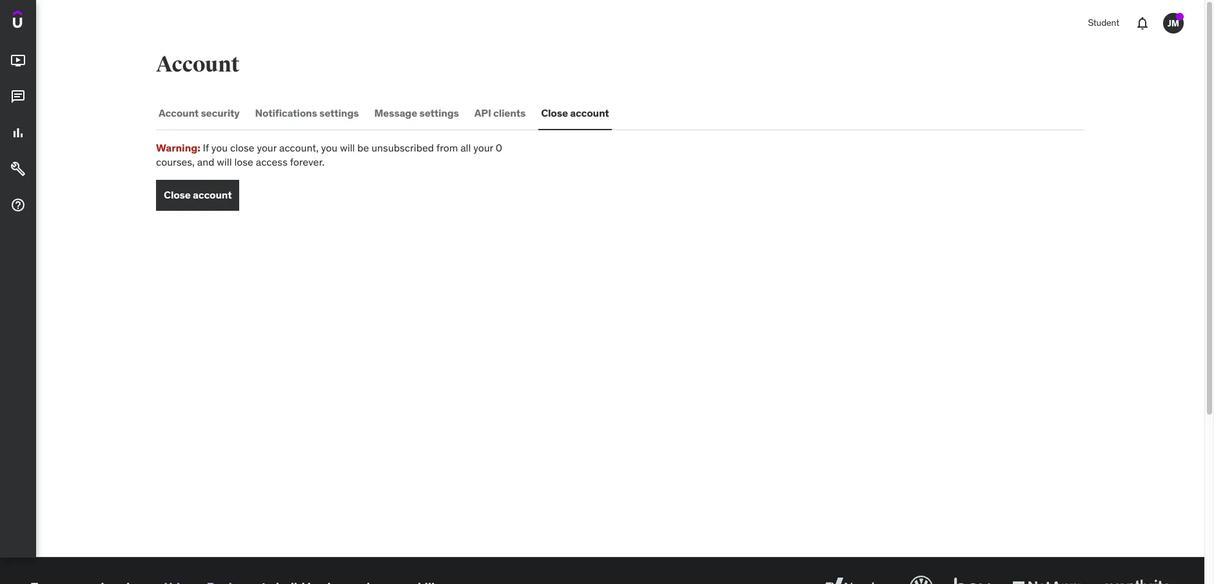 Task type: describe. For each thing, give the bounding box(es) containing it.
1 medium image from the top
[[10, 53, 26, 69]]

1 horizontal spatial will
[[340, 141, 355, 154]]

account security
[[159, 107, 240, 120]]

and
[[197, 156, 215, 169]]

forever.
[[290, 156, 325, 169]]

3 medium image from the top
[[10, 198, 26, 213]]

courses,
[[156, 156, 195, 169]]

security
[[201, 107, 240, 120]]

0 vertical spatial account
[[570, 107, 609, 120]]

clients
[[494, 107, 526, 120]]

student link
[[1081, 8, 1128, 39]]

2 medium image from the top
[[10, 161, 26, 177]]

0 vertical spatial close account button
[[539, 98, 612, 129]]

access
[[256, 156, 288, 169]]

message settings button
[[372, 98, 462, 129]]

notifications image
[[1136, 15, 1151, 31]]

api clients
[[475, 107, 526, 120]]

account,
[[279, 141, 319, 154]]

1 medium image from the top
[[10, 89, 26, 105]]

warning:
[[156, 141, 201, 154]]

from
[[437, 141, 458, 154]]

student
[[1089, 17, 1120, 29]]

netapp image
[[1010, 574, 1085, 585]]

2 your from the left
[[474, 141, 494, 154]]

account for account
[[156, 51, 240, 78]]

jm link
[[1159, 8, 1190, 39]]

0 horizontal spatial close account
[[164, 189, 232, 201]]

if you close your account, you will be unsubscribed from all your 0 courses, and will lose access forever.
[[156, 141, 503, 169]]

account security button
[[156, 98, 242, 129]]

notifications settings button
[[253, 98, 362, 129]]

nasdaq image
[[818, 574, 892, 585]]

you have alerts image
[[1177, 13, 1185, 21]]

all
[[461, 141, 471, 154]]

account for account security
[[159, 107, 199, 120]]

lose
[[234, 156, 253, 169]]



Task type: vqa. For each thing, say whether or not it's contained in the screenshot.
the Contact us link
no



Task type: locate. For each thing, give the bounding box(es) containing it.
0 horizontal spatial your
[[257, 141, 277, 154]]

2 medium image from the top
[[10, 125, 26, 141]]

0 vertical spatial account
[[156, 51, 240, 78]]

message
[[375, 107, 418, 120]]

close
[[541, 107, 568, 120], [164, 189, 191, 201]]

account
[[156, 51, 240, 78], [159, 107, 199, 120]]

will
[[340, 141, 355, 154], [217, 156, 232, 169]]

notifications
[[255, 107, 317, 120]]

0 vertical spatial close
[[541, 107, 568, 120]]

1 vertical spatial account
[[159, 107, 199, 120]]

1 vertical spatial will
[[217, 156, 232, 169]]

eventbrite image
[[1100, 574, 1174, 585]]

1 settings from the left
[[320, 107, 359, 120]]

medium image
[[10, 89, 26, 105], [10, 161, 26, 177], [10, 198, 26, 213]]

1 horizontal spatial account
[[570, 107, 609, 120]]

box image
[[952, 574, 995, 585]]

0 vertical spatial medium image
[[10, 53, 26, 69]]

0 vertical spatial close account
[[541, 107, 609, 120]]

0
[[496, 141, 503, 154]]

notifications settings
[[255, 107, 359, 120]]

your up access
[[257, 141, 277, 154]]

1 horizontal spatial you
[[321, 141, 338, 154]]

0 horizontal spatial close
[[164, 189, 191, 201]]

message settings
[[375, 107, 459, 120]]

close down courses,
[[164, 189, 191, 201]]

you right if
[[211, 141, 228, 154]]

1 your from the left
[[257, 141, 277, 154]]

account up account security
[[156, 51, 240, 78]]

you
[[211, 141, 228, 154], [321, 141, 338, 154]]

your
[[257, 141, 277, 154], [474, 141, 494, 154]]

1 vertical spatial close
[[164, 189, 191, 201]]

1 vertical spatial account
[[193, 189, 232, 201]]

1 horizontal spatial close account button
[[539, 98, 612, 129]]

account inside button
[[159, 107, 199, 120]]

2 settings from the left
[[420, 107, 459, 120]]

account up warning:
[[159, 107, 199, 120]]

1 vertical spatial medium image
[[10, 161, 26, 177]]

api
[[475, 107, 491, 120]]

volkswagen image
[[908, 574, 936, 585]]

if
[[203, 141, 209, 154]]

settings
[[320, 107, 359, 120], [420, 107, 459, 120]]

1 horizontal spatial settings
[[420, 107, 459, 120]]

api clients button
[[472, 98, 529, 129]]

0 horizontal spatial settings
[[320, 107, 359, 120]]

1 horizontal spatial close account
[[541, 107, 609, 120]]

1 you from the left
[[211, 141, 228, 154]]

1 horizontal spatial close
[[541, 107, 568, 120]]

close right clients at the left top of page
[[541, 107, 568, 120]]

settings for notifications settings
[[320, 107, 359, 120]]

udemy image
[[13, 10, 72, 32]]

settings up from
[[420, 107, 459, 120]]

1 horizontal spatial your
[[474, 141, 494, 154]]

account
[[570, 107, 609, 120], [193, 189, 232, 201]]

close account
[[541, 107, 609, 120], [164, 189, 232, 201]]

you up 'forever.'
[[321, 141, 338, 154]]

medium image
[[10, 53, 26, 69], [10, 125, 26, 141]]

0 horizontal spatial will
[[217, 156, 232, 169]]

0 vertical spatial medium image
[[10, 89, 26, 105]]

settings up be
[[320, 107, 359, 120]]

settings inside message settings button
[[420, 107, 459, 120]]

will right and
[[217, 156, 232, 169]]

0 vertical spatial will
[[340, 141, 355, 154]]

0 horizontal spatial account
[[193, 189, 232, 201]]

settings inside notifications settings button
[[320, 107, 359, 120]]

1 vertical spatial medium image
[[10, 125, 26, 141]]

1 vertical spatial close account
[[164, 189, 232, 201]]

will left be
[[340, 141, 355, 154]]

0 horizontal spatial close account button
[[156, 180, 240, 211]]

2 you from the left
[[321, 141, 338, 154]]

0 horizontal spatial you
[[211, 141, 228, 154]]

jm
[[1168, 17, 1180, 29]]

settings for message settings
[[420, 107, 459, 120]]

your left 0
[[474, 141, 494, 154]]

close account button
[[539, 98, 612, 129], [156, 180, 240, 211]]

2 vertical spatial medium image
[[10, 198, 26, 213]]

unsubscribed
[[372, 141, 434, 154]]

be
[[358, 141, 369, 154]]

close
[[230, 141, 255, 154]]

1 vertical spatial close account button
[[156, 180, 240, 211]]



